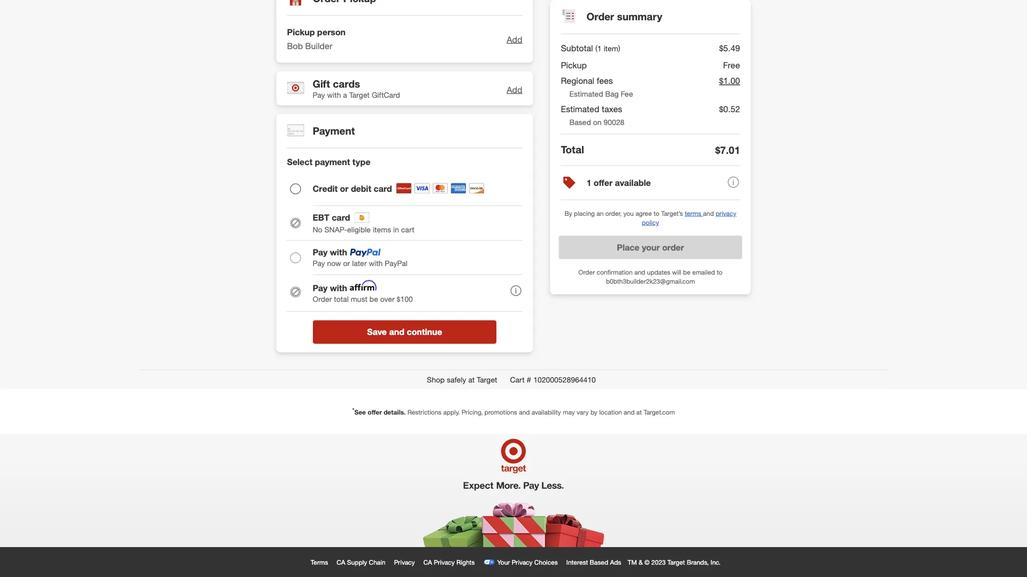 Task type: vqa. For each thing, say whether or not it's contained in the screenshot.
left as
no



Task type: describe. For each thing, give the bounding box(es) containing it.
order,
[[606, 210, 622, 218]]

and inside "button"
[[389, 327, 405, 338]]

4 pay from the top
[[313, 283, 328, 294]]

payment
[[313, 125, 355, 137]]

at inside * see offer details. restrictions apply. pricing, promotions and availability may vary by location and at target.com
[[637, 409, 642, 417]]

choices
[[535, 559, 558, 567]]

target inside gift cards pay with a target giftcard
[[349, 90, 370, 100]]

brands,
[[687, 559, 709, 567]]

order for order confirmation and updates will be emailed to b0bth3builder2k23@gmail.com
[[579, 269, 595, 277]]

apply.
[[443, 409, 460, 417]]

person
[[317, 27, 346, 37]]

place
[[617, 242, 640, 253]]

ca for ca supply chain
[[337, 559, 345, 567]]

over
[[380, 295, 395, 304]]

item)
[[604, 44, 620, 53]]

must
[[351, 295, 368, 304]]

order confirmation and updates will be emailed to b0bth3builder2k23@gmail.com
[[579, 269, 723, 286]]

by placing an order, you agree to target's terms and
[[565, 210, 716, 218]]

$100
[[397, 295, 413, 304]]

cart
[[401, 225, 415, 235]]

fee
[[621, 89, 633, 99]]

order total must be over $100
[[313, 295, 413, 304]]

total
[[334, 295, 349, 304]]

shop safely at target
[[427, 376, 497, 385]]

0 horizontal spatial card
[[332, 213, 350, 223]]

102000528964410
[[534, 376, 596, 385]]

by
[[565, 210, 572, 218]]

bob
[[287, 41, 303, 51]]

be inside order confirmation and updates will be emailed to b0bth3builder2k23@gmail.com
[[683, 269, 691, 277]]

2 add from the top
[[507, 84, 523, 95]]

0 vertical spatial based
[[570, 117, 591, 127]]

1 privacy from the left
[[394, 559, 415, 567]]

1 vertical spatial target
[[477, 376, 497, 385]]

order summary
[[587, 11, 663, 23]]

pricing,
[[462, 409, 483, 417]]

ebt card
[[313, 213, 350, 223]]

1
[[587, 178, 592, 188]]

with up "total"
[[330, 283, 347, 294]]

pickup for pickup person bob builder
[[287, 27, 315, 37]]

save and continue
[[367, 327, 442, 338]]

Add EBT card radio
[[290, 218, 301, 229]]

ca for ca privacy rights
[[424, 559, 432, 567]]

terms
[[685, 210, 702, 218]]

target: expect more. pay less. image
[[363, 434, 664, 548]]

pickup person bob builder
[[287, 27, 346, 51]]

subtotal
[[561, 43, 593, 53]]

estimated bag fee
[[570, 89, 633, 99]]

order for order summary
[[587, 11, 614, 23]]

restrictions
[[408, 409, 442, 417]]

pickup for pickup
[[561, 60, 587, 71]]

2 horizontal spatial target
[[668, 559, 685, 567]]

tm & © 2023 target brands, inc.
[[628, 559, 721, 567]]

no snap-eligible items in cart
[[313, 225, 415, 235]]

ebt
[[313, 213, 329, 223]]

payment
[[315, 157, 350, 168]]

1 add from the top
[[507, 34, 523, 45]]

rights
[[457, 559, 475, 567]]

ca supply chain link
[[335, 556, 392, 569]]

ca supply chain
[[337, 559, 386, 567]]

inc.
[[711, 559, 721, 567]]

offer inside 1 offer available button
[[594, 178, 613, 188]]

(1
[[596, 44, 602, 53]]

©
[[645, 559, 650, 567]]

items
[[373, 225, 391, 235]]

privacy for ca privacy rights
[[434, 559, 455, 567]]

1 pay with from the top
[[313, 248, 347, 258]]

target's
[[661, 210, 683, 218]]

and right location
[[624, 409, 635, 417]]

3 pay from the top
[[313, 259, 325, 268]]

$7.01
[[716, 144, 740, 156]]

order
[[662, 242, 684, 253]]

location
[[599, 409, 622, 417]]

place your order
[[617, 242, 684, 253]]

confirmation
[[597, 269, 633, 277]]

pay inside gift cards pay with a target giftcard
[[313, 90, 325, 100]]

supply
[[347, 559, 367, 567]]

by
[[591, 409, 598, 417]]

available
[[615, 178, 651, 188]]

summary
[[617, 11, 663, 23]]

ca privacy rights
[[424, 559, 475, 567]]

availability
[[532, 409, 561, 417]]

regional fees
[[561, 76, 613, 86]]

emailed
[[693, 269, 715, 277]]

to inside order confirmation and updates will be emailed to b0bth3builder2k23@gmail.com
[[717, 269, 723, 277]]

interest based ads link
[[564, 556, 628, 569]]

policy
[[642, 219, 659, 227]]



Task type: locate. For each thing, give the bounding box(es) containing it.
1 vertical spatial card
[[332, 213, 350, 223]]

pay left the now
[[313, 259, 325, 268]]

ca
[[337, 559, 345, 567], [424, 559, 432, 567]]

2 pay from the top
[[313, 248, 328, 258]]

agree
[[636, 210, 652, 218]]

estimated for estimated bag fee
[[570, 89, 603, 99]]

placing
[[574, 210, 595, 218]]

estimated
[[570, 89, 603, 99], [561, 104, 600, 114]]

based left ads
[[590, 559, 608, 567]]

in
[[393, 225, 399, 235]]

1 vertical spatial or
[[343, 259, 350, 268]]

1 add button from the top
[[507, 33, 523, 46]]

taxes
[[602, 104, 623, 114]]

and left the availability
[[519, 409, 530, 417]]

Pay with PayPal radio
[[290, 253, 301, 264]]

0 horizontal spatial at
[[468, 376, 475, 385]]

target.com
[[644, 409, 675, 417]]

*
[[352, 407, 354, 414]]

at left target.com
[[637, 409, 642, 417]]

and up b0bth3builder2k23@gmail.com
[[635, 269, 645, 277]]

0 horizontal spatial target
[[349, 90, 370, 100]]

1 vertical spatial pickup
[[561, 60, 587, 71]]

now
[[327, 259, 341, 268]]

1 vertical spatial add
[[507, 84, 523, 95]]

builder
[[305, 41, 332, 51]]

and right terms
[[703, 210, 714, 218]]

no
[[313, 225, 322, 235]]

0 vertical spatial to
[[654, 210, 660, 218]]

pay
[[313, 90, 325, 100], [313, 248, 328, 258], [313, 259, 325, 268], [313, 283, 328, 294]]

promotions
[[485, 409, 517, 417]]

1 horizontal spatial privacy
[[434, 559, 455, 567]]

to up the policy
[[654, 210, 660, 218]]

2 privacy from the left
[[434, 559, 455, 567]]

target left cart
[[477, 376, 497, 385]]

0 vertical spatial target
[[349, 90, 370, 100]]

or right the now
[[343, 259, 350, 268]]

Credit or debit card radio
[[290, 184, 301, 195]]

with inside gift cards pay with a target giftcard
[[327, 90, 341, 100]]

see
[[354, 409, 366, 417]]

order
[[587, 11, 614, 23], [579, 269, 595, 277], [313, 295, 332, 304]]

0 vertical spatial be
[[683, 269, 691, 277]]

a
[[343, 90, 347, 100]]

your privacy choices
[[497, 559, 558, 567]]

at right "safely"
[[468, 376, 475, 385]]

1 vertical spatial estimated
[[561, 104, 600, 114]]

cards
[[333, 78, 360, 90]]

privacy left rights on the left of page
[[434, 559, 455, 567]]

0 horizontal spatial privacy
[[394, 559, 415, 567]]

#
[[527, 376, 531, 385]]

0 horizontal spatial offer
[[368, 409, 382, 417]]

fees
[[597, 76, 613, 86]]

0 vertical spatial at
[[468, 376, 475, 385]]

0 vertical spatial order
[[587, 11, 614, 23]]

be
[[683, 269, 691, 277], [370, 295, 378, 304]]

2023
[[652, 559, 666, 567]]

0 horizontal spatial pickup
[[287, 27, 315, 37]]

2 horizontal spatial privacy
[[512, 559, 533, 567]]

1 pay from the top
[[313, 90, 325, 100]]

bag
[[605, 89, 619, 99]]

order left "total"
[[313, 295, 332, 304]]

&
[[639, 559, 643, 567]]

you
[[624, 210, 634, 218]]

gift
[[313, 78, 330, 90]]

card up snap-
[[332, 213, 350, 223]]

1 vertical spatial be
[[370, 295, 378, 304]]

total
[[561, 144, 584, 156]]

shop
[[427, 376, 445, 385]]

order inside order confirmation and updates will be emailed to b0bth3builder2k23@gmail.com
[[579, 269, 595, 277]]

1 vertical spatial based
[[590, 559, 608, 567]]

eligible
[[347, 225, 371, 235]]

or left debit
[[340, 184, 349, 194]]

select payment type
[[287, 157, 371, 168]]

order left confirmation
[[579, 269, 595, 277]]

1 offer available
[[587, 178, 651, 188]]

pickup up regional on the right top
[[561, 60, 587, 71]]

1 horizontal spatial ca
[[424, 559, 432, 567]]

ads
[[610, 559, 621, 567]]

select
[[287, 157, 313, 168]]

with
[[327, 90, 341, 100], [330, 248, 347, 258], [369, 259, 383, 268], [330, 283, 347, 294]]

0 vertical spatial offer
[[594, 178, 613, 188]]

with up the now
[[330, 248, 347, 258]]

your privacy choices link
[[481, 556, 564, 569]]

be left over
[[370, 295, 378, 304]]

estimated for estimated taxes
[[561, 104, 600, 114]]

0 vertical spatial or
[[340, 184, 349, 194]]

interest
[[567, 559, 588, 567]]

0 horizontal spatial ca
[[337, 559, 345, 567]]

1 vertical spatial add button
[[507, 84, 523, 96]]

1 horizontal spatial pickup
[[561, 60, 587, 71]]

1 horizontal spatial card
[[374, 184, 392, 194]]

or
[[340, 184, 349, 194], [343, 259, 350, 268]]

1 vertical spatial at
[[637, 409, 642, 417]]

$1.00
[[719, 76, 740, 86]]

0 vertical spatial add
[[507, 34, 523, 45]]

may
[[563, 409, 575, 417]]

pay with
[[313, 248, 347, 258], [313, 283, 347, 294]]

your
[[497, 559, 510, 567]]

card right debit
[[374, 184, 392, 194]]

1 horizontal spatial be
[[683, 269, 691, 277]]

1 vertical spatial order
[[579, 269, 595, 277]]

snap-
[[325, 225, 347, 235]]

later
[[352, 259, 367, 268]]

90028
[[604, 117, 625, 127]]

estimated down regional fees
[[570, 89, 603, 99]]

paypal
[[385, 259, 408, 268]]

order up (1
[[587, 11, 614, 23]]

and right save
[[389, 327, 405, 338]]

estimated up based on 90028 at top
[[561, 104, 600, 114]]

on
[[593, 117, 602, 127]]

0 vertical spatial add button
[[507, 33, 523, 46]]

details.
[[384, 409, 406, 417]]

privacy right the chain at the bottom left
[[394, 559, 415, 567]]

save
[[367, 327, 387, 338]]

* see offer details. restrictions apply. pricing, promotions and availability may vary by location and at target.com
[[352, 407, 675, 417]]

save and continue button
[[313, 321, 497, 344]]

pay up the now
[[313, 248, 328, 258]]

1 horizontal spatial target
[[477, 376, 497, 385]]

pay right 'pay with affirm' option
[[313, 283, 328, 294]]

cart # 102000528964410
[[510, 376, 596, 385]]

affirm image
[[347, 280, 379, 291], [350, 284, 374, 291]]

1 vertical spatial pay with
[[313, 283, 347, 294]]

0 vertical spatial estimated
[[570, 89, 603, 99]]

based left "on"
[[570, 117, 591, 127]]

safely
[[447, 376, 466, 385]]

vary
[[577, 409, 589, 417]]

with right later
[[369, 259, 383, 268]]

credit or debit card
[[313, 184, 392, 194]]

privacy
[[716, 210, 737, 218]]

order for order total must be over $100
[[313, 295, 332, 304]]

interest based ads
[[567, 559, 621, 567]]

be right will in the right top of the page
[[683, 269, 691, 277]]

0 horizontal spatial be
[[370, 295, 378, 304]]

offer right see
[[368, 409, 382, 417]]

terms link
[[309, 556, 335, 569]]

ca privacy rights link
[[421, 556, 481, 569]]

Pay with Affirm radio
[[290, 287, 301, 298]]

privacy
[[394, 559, 415, 567], [434, 559, 455, 567], [512, 559, 533, 567]]

1 horizontal spatial at
[[637, 409, 642, 417]]

credit
[[313, 184, 338, 194]]

2 vertical spatial order
[[313, 295, 332, 304]]

1 vertical spatial offer
[[368, 409, 382, 417]]

1 ca from the left
[[337, 559, 345, 567]]

2 ca from the left
[[424, 559, 432, 567]]

privacy policy link
[[642, 210, 737, 227]]

estimated taxes
[[561, 104, 623, 114]]

privacy inside "link"
[[434, 559, 455, 567]]

1 horizontal spatial to
[[717, 269, 723, 277]]

pay with up the now
[[313, 248, 347, 258]]

giftcard
[[372, 90, 400, 100]]

target right a
[[349, 90, 370, 100]]

$0.52
[[719, 104, 740, 114]]

1 vertical spatial to
[[717, 269, 723, 277]]

debit
[[351, 184, 371, 194]]

1 horizontal spatial offer
[[594, 178, 613, 188]]

privacy right your
[[512, 559, 533, 567]]

2 pay with from the top
[[313, 283, 347, 294]]

and inside order confirmation and updates will be emailed to b0bth3builder2k23@gmail.com
[[635, 269, 645, 277]]

with left a
[[327, 90, 341, 100]]

0 vertical spatial pay with
[[313, 248, 347, 258]]

privacy for your privacy choices
[[512, 559, 533, 567]]

offer right 1
[[594, 178, 613, 188]]

2 add button from the top
[[507, 84, 523, 96]]

chain
[[369, 559, 386, 567]]

pay now or later with paypal
[[313, 259, 408, 268]]

1 offer available button
[[561, 166, 740, 200]]

2 vertical spatial target
[[668, 559, 685, 567]]

regional
[[561, 76, 595, 86]]

pickup up bob
[[287, 27, 315, 37]]

0 vertical spatial card
[[374, 184, 392, 194]]

continue
[[407, 327, 442, 338]]

0 horizontal spatial to
[[654, 210, 660, 218]]

0 vertical spatial pickup
[[287, 27, 315, 37]]

pay with up "total"
[[313, 283, 347, 294]]

to right the emailed
[[717, 269, 723, 277]]

pickup inside pickup person bob builder
[[287, 27, 315, 37]]

place your order button
[[559, 236, 742, 259]]

ca right "privacy" link
[[424, 559, 432, 567]]

updates
[[647, 269, 671, 277]]

target right 2023
[[668, 559, 685, 567]]

offer inside * see offer details. restrictions apply. pricing, promotions and availability may vary by location and at target.com
[[368, 409, 382, 417]]

ca left "supply"
[[337, 559, 345, 567]]

3 privacy from the left
[[512, 559, 533, 567]]

pay down gift
[[313, 90, 325, 100]]

target
[[349, 90, 370, 100], [477, 376, 497, 385], [668, 559, 685, 567]]



